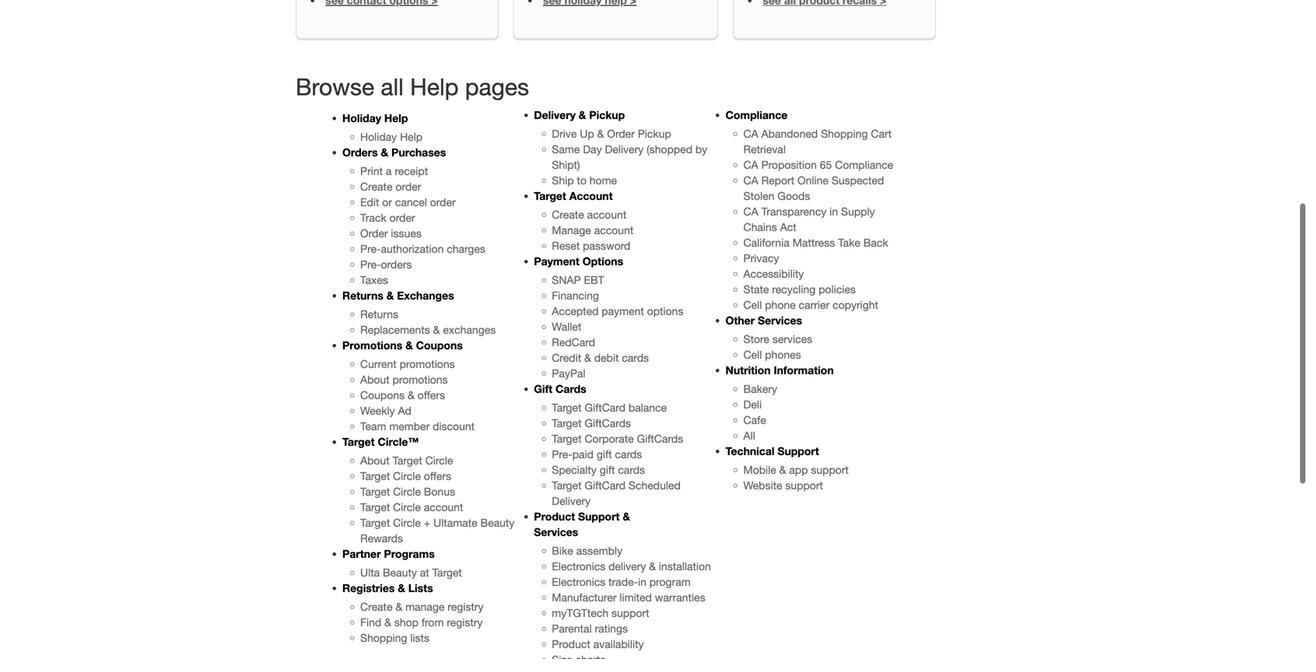 Task type: describe. For each thing, give the bounding box(es) containing it.
& left 'exchanges'
[[433, 323, 440, 336]]

supply
[[842, 205, 875, 218]]

0 vertical spatial pre-
[[360, 242, 381, 255]]

target circle account link
[[360, 501, 463, 514]]

2 cell from the top
[[744, 348, 762, 361]]

promotions & coupons link
[[343, 339, 463, 352]]

0 vertical spatial account
[[587, 208, 627, 221]]

shipt)
[[552, 158, 580, 171]]

scheduled
[[629, 479, 681, 492]]

installation
[[659, 560, 711, 573]]

home
[[590, 174, 617, 187]]

circle up bonus
[[426, 454, 453, 467]]

2 vertical spatial help
[[400, 130, 423, 143]]

0 vertical spatial offers
[[418, 389, 445, 402]]

1 vertical spatial help
[[384, 112, 408, 124]]

report
[[762, 174, 795, 187]]

redcard
[[552, 336, 596, 349]]

0 vertical spatial beauty
[[481, 516, 515, 529]]

target circle + ultamate beauty rewards link
[[360, 516, 515, 545]]

ca abandoned shopping cart retrieval link
[[744, 127, 892, 156]]

parental ratings link
[[552, 622, 628, 635]]

authorization
[[381, 242, 444, 255]]

manage
[[406, 601, 445, 613]]

support inside bike assembly electronics delivery & installation electronics trade-in program manufacturer limited warranties mytgttech support parental ratings product availability
[[612, 607, 650, 620]]

debit
[[595, 351, 619, 364]]

edit
[[360, 196, 379, 209]]

programs
[[384, 548, 435, 560]]

0 vertical spatial delivery
[[534, 109, 576, 121]]

edit or cancel order link
[[360, 196, 456, 209]]

support inside compliance ca abandoned shopping cart retrieval ca proposition 65 compliance ca report online suspected stolen goods ca transparency in supply chains act california mattress take back privacy accessibility state recycling policies cell phone carrier copyright other services store services cell phones nutrition information bakery deli cafe all technical support mobile & app support website support
[[778, 445, 820, 458]]

& up ad
[[408, 389, 415, 402]]

credit & debit cards link
[[552, 351, 649, 364]]

& down the ulta beauty at target link
[[398, 582, 405, 595]]

support inside product support & services
[[578, 510, 620, 523]]

circle down target circle bonus link
[[393, 501, 421, 514]]

& up up
[[579, 109, 586, 121]]

1 giftcard from the top
[[585, 401, 626, 414]]

bakery
[[744, 383, 778, 395]]

1 horizontal spatial pickup
[[638, 127, 672, 140]]

& up "returns" link
[[387, 289, 394, 302]]

nutrition information link
[[726, 364, 834, 377]]

limited
[[620, 591, 652, 604]]

1 vertical spatial registry
[[447, 616, 483, 629]]

browse all help pages
[[296, 73, 529, 100]]

about promotions link
[[360, 373, 448, 386]]

issues
[[391, 227, 422, 240]]

copyright
[[833, 298, 879, 311]]

in inside bike assembly electronics delivery & installation electronics trade-in program manufacturer limited warranties mytgttech support parental ratings product availability
[[638, 576, 647, 588]]

delivery
[[609, 560, 646, 573]]

registries & lists link
[[343, 582, 433, 595]]

same
[[552, 143, 580, 156]]

registries
[[343, 582, 395, 595]]

ratings
[[595, 622, 628, 635]]

order inside 'delivery & pickup drive up & order pickup same day delivery (shopped by shipt) ship to home target account create account manage account reset password payment options snap ebt financing accepted payment options wallet redcard credit & debit cards paypal gift cards target giftcard balance target giftcards target corporate giftcards pre-paid gift cards specialty gift cards target giftcard scheduled delivery'
[[607, 127, 635, 140]]

technical
[[726, 445, 775, 458]]

cafe
[[744, 414, 767, 427]]

0 vertical spatial order
[[396, 180, 421, 193]]

gift cards link
[[534, 383, 587, 395]]

0 vertical spatial holiday
[[343, 112, 381, 124]]

snap
[[552, 274, 581, 286]]

& inside bike assembly electronics delivery & installation electronics trade-in program manufacturer limited warranties mytgttech support parental ratings product availability
[[649, 560, 656, 573]]

in inside compliance ca abandoned shopping cart retrieval ca proposition 65 compliance ca report online suspected stolen goods ca transparency in supply chains act california mattress take back privacy accessibility state recycling policies cell phone carrier copyright other services store services cell phones nutrition information bakery deli cafe all technical support mobile & app support website support
[[830, 205, 839, 218]]

payment options link
[[534, 255, 624, 268]]

0 horizontal spatial coupons
[[360, 389, 405, 402]]

promotions
[[343, 339, 403, 352]]

1 about from the top
[[360, 373, 390, 386]]

2 vertical spatial create
[[360, 601, 393, 613]]

website
[[744, 479, 783, 492]]

about target circle link
[[360, 454, 453, 467]]

day
[[583, 143, 602, 156]]

bike assembly link
[[552, 544, 623, 557]]

& right up
[[598, 127, 604, 140]]

1 vertical spatial order
[[430, 196, 456, 209]]

corporate
[[585, 432, 634, 445]]

parental
[[552, 622, 592, 635]]

print
[[360, 165, 383, 177]]

0 vertical spatial support
[[811, 463, 849, 476]]

deli link
[[744, 398, 762, 411]]

order inside holiday help holiday help orders & purchases print a receipt create order edit or cancel order track order order issues pre-authorization charges pre-orders taxes returns & exchanges returns replacements & exchanges promotions & coupons current promotions about promotions coupons & offers weekly ad team member discount target circle™ about target circle target circle offers target circle bonus target circle account target circle + ultamate beauty rewards partner programs ulta beauty at target registries & lists create & manage registry find & shop from registry shopping lists
[[360, 227, 388, 240]]

1 vertical spatial holiday
[[360, 130, 397, 143]]

1 vertical spatial offers
[[424, 470, 452, 483]]

other
[[726, 314, 755, 327]]

target circle bonus link
[[360, 485, 455, 498]]

lists
[[408, 582, 433, 595]]

3 ca from the top
[[744, 174, 759, 187]]

2 ca from the top
[[744, 158, 759, 171]]

1 horizontal spatial coupons
[[416, 339, 463, 352]]

1 vertical spatial holiday help link
[[360, 130, 423, 143]]

receipt
[[395, 165, 428, 177]]

purchases
[[392, 146, 446, 159]]

or
[[382, 196, 392, 209]]

deli
[[744, 398, 762, 411]]

0 vertical spatial help
[[410, 73, 459, 100]]

payment
[[602, 305, 644, 318]]

stolen
[[744, 189, 775, 202]]

1 vertical spatial cards
[[615, 448, 642, 461]]

website support link
[[744, 479, 824, 492]]

orders & purchases link
[[343, 146, 446, 159]]

pre-paid gift cards link
[[552, 448, 642, 461]]

replacements
[[360, 323, 430, 336]]

pre-orders link
[[360, 258, 412, 271]]

2 electronics from the top
[[552, 576, 606, 588]]

cafe link
[[744, 414, 767, 427]]

options
[[647, 305, 684, 318]]

target account link
[[534, 189, 613, 202]]

compliance ca abandoned shopping cart retrieval ca proposition 65 compliance ca report online suspected stolen goods ca transparency in supply chains act california mattress take back privacy accessibility state recycling policies cell phone carrier copyright other services store services cell phones nutrition information bakery deli cafe all technical support mobile & app support website support
[[726, 109, 894, 492]]

2 giftcard from the top
[[585, 479, 626, 492]]

pages
[[465, 73, 529, 100]]

ultamate
[[434, 516, 478, 529]]

redcard link
[[552, 336, 596, 349]]

services inside product support & services
[[534, 526, 579, 539]]

abandoned
[[762, 127, 818, 140]]

cell phone carrier copyright link
[[744, 298, 879, 311]]

information
[[774, 364, 834, 377]]

track order link
[[360, 211, 415, 224]]

bakery link
[[744, 383, 778, 395]]

returns link
[[360, 308, 399, 321]]

taxes
[[360, 274, 388, 286]]

1 vertical spatial gift
[[600, 463, 615, 476]]

from
[[422, 616, 444, 629]]

& up shopping lists link
[[385, 616, 392, 629]]

california
[[744, 236, 790, 249]]

availability
[[594, 638, 644, 651]]

1 vertical spatial delivery
[[605, 143, 644, 156]]

replacements & exchanges link
[[360, 323, 496, 336]]

team member discount link
[[360, 420, 475, 433]]



Task type: vqa. For each thing, say whether or not it's contained in the screenshot.
'Team'
yes



Task type: locate. For each thing, give the bounding box(es) containing it.
delivery up "drive"
[[534, 109, 576, 121]]

1 horizontal spatial shopping
[[821, 127, 868, 140]]

& up a
[[381, 146, 389, 159]]

compliance up suspected
[[835, 158, 894, 171]]

product up bike
[[534, 510, 575, 523]]

1 horizontal spatial in
[[830, 205, 839, 218]]

track
[[360, 211, 387, 224]]

0 horizontal spatial giftcards
[[585, 417, 631, 430]]

store
[[744, 333, 770, 346]]

2 vertical spatial pre-
[[552, 448, 573, 461]]

1 vertical spatial beauty
[[383, 566, 417, 579]]

product support & services link
[[534, 510, 631, 539]]

1 vertical spatial order
[[360, 227, 388, 240]]

delivery & pickup link
[[534, 109, 625, 121]]

by
[[696, 143, 708, 156]]

order down the track
[[360, 227, 388, 240]]

coupons
[[416, 339, 463, 352], [360, 389, 405, 402]]

1 horizontal spatial compliance
[[835, 158, 894, 171]]

returns down the taxes
[[343, 289, 384, 302]]

pre- up specialty in the left bottom of the page
[[552, 448, 573, 461]]

registry right 'from'
[[447, 616, 483, 629]]

support down app
[[786, 479, 824, 492]]

& inside product support & services
[[623, 510, 631, 523]]

order up issues
[[390, 211, 415, 224]]

1 ca from the top
[[744, 127, 759, 140]]

0 horizontal spatial compliance
[[726, 109, 788, 121]]

registry right manage
[[448, 601, 484, 613]]

paypal link
[[552, 367, 586, 380]]

holiday help link up orders & purchases link
[[360, 130, 423, 143]]

1 vertical spatial about
[[360, 454, 390, 467]]

create up find
[[360, 601, 393, 613]]

offers up bonus
[[424, 470, 452, 483]]

other services link
[[726, 314, 803, 327]]

circle down the about target circle link
[[393, 470, 421, 483]]

beauty up registries & lists link
[[383, 566, 417, 579]]

1 vertical spatial support
[[786, 479, 824, 492]]

coupons down replacements & exchanges link
[[416, 339, 463, 352]]

2 vertical spatial order
[[390, 211, 415, 224]]

pre- inside 'delivery & pickup drive up & order pickup same day delivery (shopped by shipt) ship to home target account create account manage account reset password payment options snap ebt financing accepted payment options wallet redcard credit & debit cards paypal gift cards target giftcard balance target giftcards target corporate giftcards pre-paid gift cards specialty gift cards target giftcard scheduled delivery'
[[552, 448, 573, 461]]

order right cancel
[[430, 196, 456, 209]]

1 vertical spatial shopping
[[360, 632, 407, 644]]

cards up scheduled
[[618, 463, 645, 476]]

offers
[[418, 389, 445, 402], [424, 470, 452, 483]]

beauty right ultamate on the left bottom of page
[[481, 516, 515, 529]]

help up 'purchases'
[[400, 130, 423, 143]]

shopping down find
[[360, 632, 407, 644]]

drive up & order pickup link
[[552, 127, 672, 140]]

about down current
[[360, 373, 390, 386]]

holiday up orders & purchases link
[[360, 130, 397, 143]]

electronics up manufacturer
[[552, 576, 606, 588]]

order up edit or cancel order link
[[396, 180, 421, 193]]

ca
[[744, 127, 759, 140], [744, 158, 759, 171], [744, 174, 759, 187], [744, 205, 759, 218]]

cards down target corporate giftcards link
[[615, 448, 642, 461]]

services
[[758, 314, 803, 327], [534, 526, 579, 539]]

reset password link
[[552, 239, 631, 252]]

ca up stolen at the right top of the page
[[744, 174, 759, 187]]

1 electronics from the top
[[552, 560, 606, 573]]

target
[[534, 189, 567, 202], [552, 401, 582, 414], [552, 417, 582, 430], [552, 432, 582, 445], [343, 435, 375, 448], [393, 454, 423, 467], [360, 470, 390, 483], [552, 479, 582, 492], [360, 485, 390, 498], [360, 501, 390, 514], [360, 516, 390, 529], [432, 566, 462, 579]]

rewards
[[360, 532, 403, 545]]

0 horizontal spatial shopping
[[360, 632, 407, 644]]

0 vertical spatial giftcards
[[585, 417, 631, 430]]

paid
[[573, 448, 594, 461]]

find
[[360, 616, 382, 629]]

all link
[[744, 429, 756, 442]]

1 vertical spatial compliance
[[835, 158, 894, 171]]

0 horizontal spatial services
[[534, 526, 579, 539]]

0 vertical spatial gift
[[597, 448, 612, 461]]

& inside compliance ca abandoned shopping cart retrieval ca proposition 65 compliance ca report online suspected stolen goods ca transparency in supply chains act california mattress take back privacy accessibility state recycling policies cell phone carrier copyright other services store services cell phones nutrition information bakery deli cafe all technical support mobile & app support website support
[[780, 463, 787, 476]]

find & shop from registry link
[[360, 616, 483, 629]]

0 vertical spatial coupons
[[416, 339, 463, 352]]

1 horizontal spatial beauty
[[481, 516, 515, 529]]

cell down state
[[744, 298, 762, 311]]

circle down target circle offers 'link'
[[393, 485, 421, 498]]

pre- up pre-orders link
[[360, 242, 381, 255]]

2 vertical spatial delivery
[[552, 495, 591, 507]]

ca report online suspected stolen goods link
[[744, 174, 885, 202]]

create inside 'delivery & pickup drive up & order pickup same day delivery (shopped by shipt) ship to home target account create account manage account reset password payment options snap ebt financing accepted payment options wallet redcard credit & debit cards paypal gift cards target giftcard balance target giftcards target corporate giftcards pre-paid gift cards specialty gift cards target giftcard scheduled delivery'
[[552, 208, 584, 221]]

2 about from the top
[[360, 454, 390, 467]]

ad
[[398, 404, 412, 417]]

giftcard down specialty gift cards link
[[585, 479, 626, 492]]

0 vertical spatial in
[[830, 205, 839, 218]]

manage
[[552, 224, 591, 237]]

holiday help link down the "all" at the left
[[343, 112, 408, 124]]

0 vertical spatial about
[[360, 373, 390, 386]]

help right the "all" at the left
[[410, 73, 459, 100]]

1 vertical spatial promotions
[[393, 373, 448, 386]]

target corporate giftcards link
[[552, 432, 684, 445]]

1 vertical spatial account
[[595, 224, 634, 237]]

1 vertical spatial returns
[[360, 308, 399, 321]]

giftcards
[[585, 417, 631, 430], [637, 432, 684, 445]]

california mattress take back link
[[744, 236, 889, 249]]

cards
[[622, 351, 649, 364], [615, 448, 642, 461], [618, 463, 645, 476]]

1 vertical spatial create
[[552, 208, 584, 221]]

2 vertical spatial support
[[612, 607, 650, 620]]

help
[[410, 73, 459, 100], [384, 112, 408, 124], [400, 130, 423, 143]]

ulta
[[360, 566, 380, 579]]

0 horizontal spatial beauty
[[383, 566, 417, 579]]

create up manage
[[552, 208, 584, 221]]

0 vertical spatial promotions
[[400, 358, 455, 370]]

0 horizontal spatial support
[[578, 510, 620, 523]]

in up limited
[[638, 576, 647, 588]]

shopping inside compliance ca abandoned shopping cart retrieval ca proposition 65 compliance ca report online suspected stolen goods ca transparency in supply chains act california mattress take back privacy accessibility state recycling policies cell phone carrier copyright other services store services cell phones nutrition information bakery deli cafe all technical support mobile & app support website support
[[821, 127, 868, 140]]

delivery down drive up & order pickup link
[[605, 143, 644, 156]]

gift down the corporate at the left of page
[[597, 448, 612, 461]]

carrier
[[799, 298, 830, 311]]

services down phone
[[758, 314, 803, 327]]

account down bonus
[[424, 501, 463, 514]]

0 vertical spatial registry
[[448, 601, 484, 613]]

support up app
[[778, 445, 820, 458]]

weekly
[[360, 404, 395, 417]]

accessibility
[[744, 267, 804, 280]]

phone
[[765, 298, 796, 311]]

0 vertical spatial order
[[607, 127, 635, 140]]

giftcard up target giftcards link
[[585, 401, 626, 414]]

product down parental
[[552, 638, 591, 651]]

& up the program
[[649, 560, 656, 573]]

target giftcards link
[[552, 417, 631, 430]]

0 horizontal spatial order
[[360, 227, 388, 240]]

compliance up retrieval
[[726, 109, 788, 121]]

4 ca from the top
[[744, 205, 759, 218]]

&
[[579, 109, 586, 121], [598, 127, 604, 140], [381, 146, 389, 159], [387, 289, 394, 302], [433, 323, 440, 336], [406, 339, 413, 352], [585, 351, 591, 364], [408, 389, 415, 402], [780, 463, 787, 476], [623, 510, 631, 523], [649, 560, 656, 573], [398, 582, 405, 595], [396, 601, 403, 613], [385, 616, 392, 629]]

account
[[587, 208, 627, 221], [595, 224, 634, 237], [424, 501, 463, 514]]

privacy
[[744, 252, 780, 265]]

pickup up drive up & order pickup link
[[590, 109, 625, 121]]

snap ebt link
[[552, 274, 605, 286]]

services up bike
[[534, 526, 579, 539]]

account up manage account link
[[587, 208, 627, 221]]

circle down target circle account link
[[393, 516, 421, 529]]

product inside bike assembly electronics delivery & installation electronics trade-in program manufacturer limited warranties mytgttech support parental ratings product availability
[[552, 638, 591, 651]]

cart
[[871, 127, 892, 140]]

ship to home link
[[552, 174, 617, 187]]

1 vertical spatial product
[[552, 638, 591, 651]]

help down the "all" at the left
[[384, 112, 408, 124]]

& left debit
[[585, 351, 591, 364]]

create down print
[[360, 180, 393, 193]]

manufacturer
[[552, 591, 617, 604]]

cards right debit
[[622, 351, 649, 364]]

coupons up the weekly ad link
[[360, 389, 405, 402]]

electronics down "bike assembly" link
[[552, 560, 606, 573]]

1 vertical spatial in
[[638, 576, 647, 588]]

account inside holiday help holiday help orders & purchases print a receipt create order edit or cancel order track order order issues pre-authorization charges pre-orders taxes returns & exchanges returns replacements & exchanges promotions & coupons current promotions about promotions coupons & offers weekly ad team member discount target circle™ about target circle target circle offers target circle bonus target circle account target circle + ultamate beauty rewards partner programs ulta beauty at target registries & lists create & manage registry find & shop from registry shopping lists
[[424, 501, 463, 514]]

trade-
[[609, 576, 638, 588]]

offers down about promotions link
[[418, 389, 445, 402]]

1 vertical spatial electronics
[[552, 576, 606, 588]]

1 horizontal spatial support
[[778, 445, 820, 458]]

cell down store
[[744, 348, 762, 361]]

2 vertical spatial cards
[[618, 463, 645, 476]]

partner
[[343, 548, 381, 560]]

orders
[[343, 146, 378, 159]]

holiday up the orders
[[343, 112, 381, 124]]

0 vertical spatial giftcard
[[585, 401, 626, 414]]

financing link
[[552, 289, 599, 302]]

1 vertical spatial coupons
[[360, 389, 405, 402]]

drive
[[552, 127, 577, 140]]

program
[[650, 576, 691, 588]]

promotions up about promotions link
[[400, 358, 455, 370]]

support right app
[[811, 463, 849, 476]]

account up password
[[595, 224, 634, 237]]

charges
[[447, 242, 486, 255]]

support down target giftcard scheduled delivery link
[[578, 510, 620, 523]]

holiday help link
[[343, 112, 408, 124], [360, 130, 423, 143]]

ca proposition 65 compliance link
[[744, 158, 894, 171]]

proposition
[[762, 158, 817, 171]]

holiday help holiday help orders & purchases print a receipt create order edit or cancel order track order order issues pre-authorization charges pre-orders taxes returns & exchanges returns replacements & exchanges promotions & coupons current promotions about promotions coupons & offers weekly ad team member discount target circle™ about target circle target circle offers target circle bonus target circle account target circle + ultamate beauty rewards partner programs ulta beauty at target registries & lists create & manage registry find & shop from registry shopping lists
[[343, 112, 515, 644]]

& up shop at bottom left
[[396, 601, 403, 613]]

orders
[[381, 258, 412, 271]]

gift down pre-paid gift cards link
[[600, 463, 615, 476]]

partner programs link
[[343, 548, 435, 560]]

shopping inside holiday help holiday help orders & purchases print a receipt create order edit or cancel order track order order issues pre-authorization charges pre-orders taxes returns & exchanges returns replacements & exchanges promotions & coupons current promotions about promotions coupons & offers weekly ad team member discount target circle™ about target circle target circle offers target circle bonus target circle account target circle + ultamate beauty rewards partner programs ulta beauty at target registries & lists create & manage registry find & shop from registry shopping lists
[[360, 632, 407, 644]]

beauty
[[481, 516, 515, 529], [383, 566, 417, 579]]

1 vertical spatial pre-
[[360, 258, 381, 271]]

0 vertical spatial pickup
[[590, 109, 625, 121]]

promotions down current promotions link
[[393, 373, 448, 386]]

target circle offers link
[[360, 470, 452, 483]]

ca down retrieval
[[744, 158, 759, 171]]

0 vertical spatial cell
[[744, 298, 762, 311]]

ca down stolen at the right top of the page
[[744, 205, 759, 218]]

2 vertical spatial account
[[424, 501, 463, 514]]

phones
[[765, 348, 802, 361]]

0 horizontal spatial in
[[638, 576, 647, 588]]

support down manufacturer limited warranties link
[[612, 607, 650, 620]]

order up same day delivery (shopped by shipt) link
[[607, 127, 635, 140]]

shopping lists link
[[360, 632, 430, 644]]

1 vertical spatial giftcard
[[585, 479, 626, 492]]

wallet
[[552, 320, 582, 333]]

0 vertical spatial cards
[[622, 351, 649, 364]]

1 cell from the top
[[744, 298, 762, 311]]

0 vertical spatial electronics
[[552, 560, 606, 573]]

0 vertical spatial holiday help link
[[343, 112, 408, 124]]

1 vertical spatial cell
[[744, 348, 762, 361]]

online
[[798, 174, 829, 187]]

services inside compliance ca abandoned shopping cart retrieval ca proposition 65 compliance ca report online suspected stolen goods ca transparency in supply chains act california mattress take back privacy accessibility state recycling policies cell phone carrier copyright other services store services cell phones nutrition information bakery deli cafe all technical support mobile & app support website support
[[758, 314, 803, 327]]

technical support link
[[726, 445, 820, 458]]

& up website support 'link'
[[780, 463, 787, 476]]

returns
[[343, 289, 384, 302], [360, 308, 399, 321]]

65
[[820, 158, 832, 171]]

0 vertical spatial shopping
[[821, 127, 868, 140]]

ca down compliance link
[[744, 127, 759, 140]]

password
[[583, 239, 631, 252]]

1 vertical spatial services
[[534, 526, 579, 539]]

0 horizontal spatial pickup
[[590, 109, 625, 121]]

gift
[[534, 383, 553, 395]]

privacy link
[[744, 252, 780, 265]]

cancel
[[395, 196, 427, 209]]

0 vertical spatial services
[[758, 314, 803, 327]]

giftcards down balance
[[637, 432, 684, 445]]

delivery up product support & services link at the left of the page
[[552, 495, 591, 507]]

& down target giftcard scheduled delivery link
[[623, 510, 631, 523]]

0 vertical spatial product
[[534, 510, 575, 523]]

current
[[360, 358, 397, 370]]

coupons & offers link
[[360, 389, 445, 402]]

1 horizontal spatial order
[[607, 127, 635, 140]]

giftcards up the corporate at the left of page
[[585, 417, 631, 430]]

0 vertical spatial returns
[[343, 289, 384, 302]]

1 vertical spatial support
[[578, 510, 620, 523]]

pickup up (shopped on the top
[[638, 127, 672, 140]]

compliance
[[726, 109, 788, 121], [835, 158, 894, 171]]

product inside product support & services
[[534, 510, 575, 523]]

about down target circle™ "link"
[[360, 454, 390, 467]]

target circle™ link
[[343, 435, 419, 448]]

target giftcard balance link
[[552, 401, 667, 414]]

account
[[570, 189, 613, 202]]

product
[[534, 510, 575, 523], [552, 638, 591, 651]]

mobile & app support link
[[744, 463, 849, 476]]

returns up "replacements"
[[360, 308, 399, 321]]

shopping up 65
[[821, 127, 868, 140]]

in left "supply"
[[830, 205, 839, 218]]

pre- up taxes link
[[360, 258, 381, 271]]

1 vertical spatial giftcards
[[637, 432, 684, 445]]

1 horizontal spatial services
[[758, 314, 803, 327]]

& up current promotions link
[[406, 339, 413, 352]]

manage account link
[[552, 224, 634, 237]]

cards
[[556, 383, 587, 395]]

1 vertical spatial pickup
[[638, 127, 672, 140]]

take
[[838, 236, 861, 249]]

1 horizontal spatial giftcards
[[637, 432, 684, 445]]

specialty
[[552, 463, 597, 476]]

order
[[396, 180, 421, 193], [430, 196, 456, 209], [390, 211, 415, 224]]

credit
[[552, 351, 582, 364]]

0 vertical spatial compliance
[[726, 109, 788, 121]]

0 vertical spatial support
[[778, 445, 820, 458]]

electronics trade-in program link
[[552, 576, 691, 588]]

options
[[583, 255, 624, 268]]

exchanges
[[443, 323, 496, 336]]

product support & services
[[534, 510, 631, 539]]

0 vertical spatial create
[[360, 180, 393, 193]]



